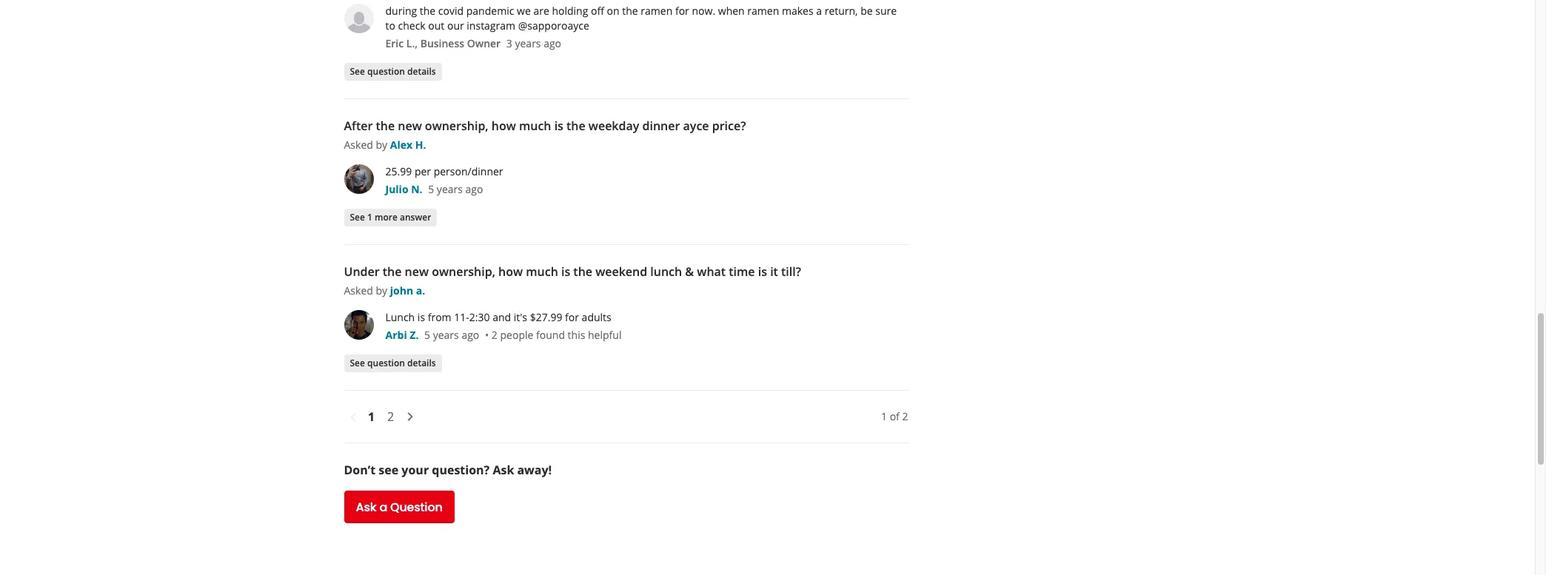 Task type: locate. For each thing, give the bounding box(es) containing it.
see 1 more answer
[[350, 211, 431, 223]]

the
[[420, 4, 436, 18], [622, 4, 638, 18], [376, 118, 395, 134], [567, 118, 586, 134], [383, 264, 402, 280], [573, 264, 592, 280]]

next image
[[401, 408, 419, 426]]

more
[[375, 211, 398, 223]]

by inside after the new ownership, how much is the weekday dinner ayce price? asked by alex h.
[[376, 138, 387, 152]]

2 left next icon
[[387, 409, 394, 425]]

ago down the @sapporoayce at top
[[544, 36, 561, 50]]

0 vertical spatial details
[[407, 65, 436, 77]]

ago down person/dinner
[[465, 182, 483, 196]]

details
[[407, 65, 436, 77], [407, 357, 436, 369]]

0 vertical spatial asked
[[344, 138, 373, 152]]

by
[[376, 138, 387, 152], [376, 284, 387, 298]]

1 vertical spatial a
[[379, 499, 387, 516]]

1 horizontal spatial for
[[675, 4, 689, 18]]

a
[[816, 4, 822, 18], [379, 499, 387, 516]]

2 link
[[381, 406, 400, 428]]

2 people found this helpful
[[492, 328, 622, 342]]

pandemic
[[466, 4, 514, 18]]

0 vertical spatial a
[[816, 4, 822, 18]]

the left weekday
[[567, 118, 586, 134]]

julio n. link
[[385, 182, 423, 196]]

much inside after the new ownership, how much is the weekday dinner ayce price? asked by alex h.
[[519, 118, 551, 134]]

for inside during the covid pandemic we are holding off on the ramen for now. when ramen makes a return, be sure to check out our instagram @sapporoayce eric l., business owner 3 years ago
[[675, 4, 689, 18]]

ayce
[[683, 118, 709, 134]]

see
[[379, 462, 399, 478]]

new
[[398, 118, 422, 134], [405, 264, 429, 280]]

1 horizontal spatial ramen
[[747, 4, 779, 18]]

0 vertical spatial ownership,
[[425, 118, 488, 134]]

0 vertical spatial question
[[367, 65, 405, 77]]

1 vertical spatial details
[[407, 357, 436, 369]]

ago down 11-
[[462, 328, 479, 342]]

away!
[[517, 462, 552, 478]]

see question details
[[350, 65, 436, 77], [350, 357, 436, 369]]

0 vertical spatial much
[[519, 118, 551, 134]]

lunch
[[385, 310, 415, 324]]

john a. link
[[390, 284, 425, 298]]

per
[[415, 164, 431, 178]]

owner
[[467, 36, 501, 50]]

see question details down eric
[[350, 65, 436, 77]]

for left 'now.'
[[675, 4, 689, 18]]

5 right z.
[[424, 328, 430, 342]]

1 vertical spatial much
[[526, 264, 558, 280]]

arbi z. link
[[385, 328, 419, 342]]

much inside under the new ownership, how much is the weekend lunch & what time is it till? asked by john a.
[[526, 264, 558, 280]]

ramen right when
[[747, 4, 779, 18]]

see
[[350, 65, 365, 77], [350, 211, 365, 223], [350, 357, 365, 369]]

1 vertical spatial how
[[498, 264, 523, 280]]

how inside under the new ownership, how much is the weekend lunch & what time is it till? asked by john a.
[[498, 264, 523, 280]]

see question details link
[[344, 63, 442, 81], [344, 355, 442, 372]]

2 see question details from the top
[[350, 357, 436, 369]]

new for after
[[398, 118, 422, 134]]

asked down the under at the top of page
[[344, 284, 373, 298]]

2
[[492, 328, 498, 342], [387, 409, 394, 425], [902, 410, 908, 424]]

sure
[[875, 4, 897, 18]]

asked down after
[[344, 138, 373, 152]]

new up a.
[[405, 264, 429, 280]]

2 right of
[[902, 410, 908, 424]]

1 asked from the top
[[344, 138, 373, 152]]

0 vertical spatial new
[[398, 118, 422, 134]]

question
[[390, 499, 443, 516]]

ramen right on
[[641, 4, 673, 18]]

arbi
[[385, 328, 407, 342]]

time
[[729, 264, 755, 280]]

ask inside ask a question link
[[356, 499, 377, 516]]

ask left away!
[[493, 462, 514, 478]]

ago
[[544, 36, 561, 50], [465, 182, 483, 196], [462, 328, 479, 342]]

question down eric
[[367, 65, 405, 77]]

people
[[500, 328, 533, 342]]

person/dinner
[[434, 164, 503, 178]]

how for weekend
[[498, 264, 523, 280]]

1 for 1 of 2
[[881, 410, 887, 424]]

1 vertical spatial see
[[350, 211, 365, 223]]

1 left more
[[367, 211, 372, 223]]

1 vertical spatial see question details link
[[344, 355, 442, 372]]

ask
[[493, 462, 514, 478], [356, 499, 377, 516]]

new inside after the new ownership, how much is the weekday dinner ayce price? asked by alex h.
[[398, 118, 422, 134]]

asked inside after the new ownership, how much is the weekday dinner ayce price? asked by alex h.
[[344, 138, 373, 152]]

0 vertical spatial ago
[[544, 36, 561, 50]]

0 horizontal spatial ask
[[356, 499, 377, 516]]

0 vertical spatial by
[[376, 138, 387, 152]]

1 horizontal spatial 2
[[492, 328, 498, 342]]

1 question from the top
[[367, 65, 405, 77]]

0 vertical spatial 5
[[428, 182, 434, 196]]

after
[[344, 118, 373, 134]]

see up after
[[350, 65, 365, 77]]

0 vertical spatial see
[[350, 65, 365, 77]]

is
[[554, 118, 563, 134], [561, 264, 570, 280], [758, 264, 767, 280], [418, 310, 425, 324]]

ownership, inside after the new ownership, how much is the weekday dinner ayce price? asked by alex h.
[[425, 118, 488, 134]]

ownership, up the h.
[[425, 118, 488, 134]]

new up the alex h. link
[[398, 118, 422, 134]]

from
[[428, 310, 451, 324]]

see for after the new ownership, how much is the weekday dinner ayce price?
[[350, 211, 365, 223]]

0 vertical spatial see question details link
[[344, 63, 442, 81]]

makes
[[782, 4, 814, 18]]

ago inside during the covid pandemic we are holding off on the ramen for now. when ramen makes a return, be sure to check out our instagram @sapporoayce eric l., business owner 3 years ago
[[544, 36, 561, 50]]

1 vertical spatial by
[[376, 284, 387, 298]]

2 details from the top
[[407, 357, 436, 369]]

question for second see question details link from the bottom
[[367, 65, 405, 77]]

is inside after the new ownership, how much is the weekday dinner ayce price? asked by alex h.
[[554, 118, 563, 134]]

5
[[428, 182, 434, 196], [424, 328, 430, 342]]

john
[[390, 284, 413, 298]]

1 vertical spatial years
[[437, 182, 463, 196]]

for up "this"
[[565, 310, 579, 324]]

2 ramen from the left
[[747, 4, 779, 18]]

question for first see question details link from the bottom of the page
[[367, 357, 405, 369]]

1 by from the top
[[376, 138, 387, 152]]

years inside 25.99 per person/dinner julio n. 5 years ago
[[437, 182, 463, 196]]

by left alex
[[376, 138, 387, 152]]

is left from
[[418, 310, 425, 324]]

l.,
[[406, 36, 418, 50]]

much for weekday
[[519, 118, 551, 134]]

the left weekend
[[573, 264, 592, 280]]

new inside under the new ownership, how much is the weekend lunch & what time is it till? asked by john a.
[[405, 264, 429, 280]]

for
[[675, 4, 689, 18], [565, 310, 579, 324]]

1 vertical spatial new
[[405, 264, 429, 280]]

question down arbi
[[367, 357, 405, 369]]

business
[[420, 36, 464, 50]]

1 vertical spatial see question details
[[350, 357, 436, 369]]

1
[[367, 211, 372, 223], [368, 409, 375, 425], [881, 410, 887, 424]]

2 down lunch is from 11-2:30 and it's $27.99 for adults
[[492, 328, 498, 342]]

11-
[[454, 310, 469, 324]]

weekday
[[589, 118, 639, 134]]

how up and at the bottom of page
[[498, 264, 523, 280]]

ownership,
[[425, 118, 488, 134], [432, 264, 495, 280]]

a.
[[416, 284, 425, 298]]

2 for 2 people found this helpful
[[492, 328, 498, 342]]

asked
[[344, 138, 373, 152], [344, 284, 373, 298]]

a right makes
[[816, 4, 822, 18]]

is left it
[[758, 264, 767, 280]]

answer
[[400, 211, 431, 223]]

helpful
[[588, 328, 622, 342]]

2 see from the top
[[350, 211, 365, 223]]

2 for 2
[[387, 409, 394, 425]]

2:30
[[469, 310, 490, 324]]

0 horizontal spatial for
[[565, 310, 579, 324]]

2 vertical spatial see
[[350, 357, 365, 369]]

details down l.,
[[407, 65, 436, 77]]

a left question
[[379, 499, 387, 516]]

0 vertical spatial ask
[[493, 462, 514, 478]]

1 right "24 chevron left v2" image
[[368, 409, 375, 425]]

years right 3
[[515, 36, 541, 50]]

2 question from the top
[[367, 357, 405, 369]]

5 right n.
[[428, 182, 434, 196]]

what
[[697, 264, 726, 280]]

1 ramen from the left
[[641, 4, 673, 18]]

0 vertical spatial for
[[675, 4, 689, 18]]

years
[[515, 36, 541, 50], [437, 182, 463, 196], [433, 328, 459, 342]]

0 vertical spatial how
[[492, 118, 516, 134]]

details down z.
[[407, 357, 436, 369]]

years down from
[[433, 328, 459, 342]]

is left weekday
[[554, 118, 563, 134]]

how inside after the new ownership, how much is the weekday dinner ayce price? asked by alex h.
[[492, 118, 516, 134]]

25.99 per person/dinner julio n. 5 years ago
[[385, 164, 503, 196]]

when
[[718, 4, 745, 18]]

how up person/dinner
[[492, 118, 516, 134]]

asked inside under the new ownership, how much is the weekend lunch & what time is it till? asked by john a.
[[344, 284, 373, 298]]

question
[[367, 65, 405, 77], [367, 357, 405, 369]]

&
[[685, 264, 694, 280]]

0 vertical spatial years
[[515, 36, 541, 50]]

pagination navigation navigation
[[344, 390, 908, 444]]

0 vertical spatial see question details
[[350, 65, 436, 77]]

see up "24 chevron left v2" image
[[350, 357, 365, 369]]

1 horizontal spatial ask
[[493, 462, 514, 478]]

how
[[492, 118, 516, 134], [498, 264, 523, 280]]

2 asked from the top
[[344, 284, 373, 298]]

instagram
[[467, 19, 515, 33]]

1 left of
[[881, 410, 887, 424]]

0 horizontal spatial 2
[[387, 409, 394, 425]]

ownership, up 11-
[[432, 264, 495, 280]]

ask down the don't
[[356, 499, 377, 516]]

0 horizontal spatial ramen
[[641, 4, 673, 18]]

1 vertical spatial for
[[565, 310, 579, 324]]

see left more
[[350, 211, 365, 223]]

and
[[493, 310, 511, 324]]

25.99
[[385, 164, 412, 178]]

details for second see question details link from the bottom
[[407, 65, 436, 77]]

1 horizontal spatial a
[[816, 4, 822, 18]]

the up alex
[[376, 118, 395, 134]]

1 vertical spatial ago
[[465, 182, 483, 196]]

years down person/dinner
[[437, 182, 463, 196]]

2 by from the top
[[376, 284, 387, 298]]

ownership, inside under the new ownership, how much is the weekend lunch & what time is it till? asked by john a.
[[432, 264, 495, 280]]

much for weekend
[[526, 264, 558, 280]]

by left john
[[376, 284, 387, 298]]

1 vertical spatial ownership,
[[432, 264, 495, 280]]

ramen
[[641, 4, 673, 18], [747, 4, 779, 18]]

new for under
[[405, 264, 429, 280]]

1 details from the top
[[407, 65, 436, 77]]

see question details link down eric
[[344, 63, 442, 81]]

1 vertical spatial ask
[[356, 499, 377, 516]]

1 inside "element"
[[368, 409, 375, 425]]

to
[[385, 19, 395, 33]]

see question details down arbi
[[350, 357, 436, 369]]

3 see from the top
[[350, 357, 365, 369]]

1 vertical spatial question
[[367, 357, 405, 369]]

1 vertical spatial asked
[[344, 284, 373, 298]]

see question details link down arbi
[[344, 355, 442, 372]]

ago inside 25.99 per person/dinner julio n. 5 years ago
[[465, 182, 483, 196]]

see for under the new ownership, how much is the weekend lunch & what time is it till?
[[350, 357, 365, 369]]

much
[[519, 118, 551, 134], [526, 264, 558, 280]]



Task type: vqa. For each thing, say whether or not it's contained in the screenshot.
the middle See
yes



Task type: describe. For each thing, give the bounding box(es) containing it.
the up "out"
[[420, 4, 436, 18]]

till?
[[781, 264, 801, 280]]

eric
[[385, 36, 404, 50]]

1 for 1
[[368, 409, 375, 425]]

ownership, for under
[[432, 264, 495, 280]]

5 years ago
[[424, 328, 479, 342]]

covid
[[438, 4, 464, 18]]

our
[[447, 19, 464, 33]]

2 horizontal spatial 2
[[902, 410, 908, 424]]

found
[[536, 328, 565, 342]]

the right on
[[622, 4, 638, 18]]

return,
[[825, 4, 858, 18]]

now.
[[692, 4, 715, 18]]

by inside under the new ownership, how much is the weekend lunch & what time is it till? asked by john a.
[[376, 284, 387, 298]]

2 see question details link from the top
[[344, 355, 442, 372]]

h.
[[415, 138, 426, 152]]

this
[[568, 328, 585, 342]]

holding
[[552, 4, 588, 18]]

adults
[[582, 310, 611, 324]]

it's
[[514, 310, 527, 324]]

2 vertical spatial years
[[433, 328, 459, 342]]

question?
[[432, 462, 490, 478]]

ownership, for after
[[425, 118, 488, 134]]

during
[[385, 4, 417, 18]]

dinner
[[642, 118, 680, 134]]

lunch is from 11-2:30 and it's $27.99 for adults
[[385, 310, 611, 324]]

your
[[402, 462, 429, 478]]

page: 1 element
[[362, 406, 381, 428]]

1 vertical spatial 5
[[424, 328, 430, 342]]

is up $27.99
[[561, 264, 570, 280]]

n.
[[411, 182, 423, 196]]

a inside during the covid pandemic we are holding off on the ramen for now. when ramen makes a return, be sure to check out our instagram @sapporoayce eric l., business owner 3 years ago
[[816, 4, 822, 18]]

alex
[[390, 138, 412, 152]]

weekend
[[596, 264, 647, 280]]

years inside during the covid pandemic we are holding off on the ramen for now. when ramen makes a return, be sure to check out our instagram @sapporoayce eric l., business owner 3 years ago
[[515, 36, 541, 50]]

are
[[533, 4, 549, 18]]

z.
[[410, 328, 419, 342]]

it
[[770, 264, 778, 280]]

1 of 2
[[881, 410, 908, 424]]

arbi z.
[[385, 328, 419, 342]]

ask a question link
[[344, 491, 454, 524]]

don't
[[344, 462, 376, 478]]

the up john
[[383, 264, 402, 280]]

1 see question details link from the top
[[344, 63, 442, 81]]

2 vertical spatial ago
[[462, 328, 479, 342]]

julio
[[385, 182, 408, 196]]

3
[[506, 36, 512, 50]]

1 see from the top
[[350, 65, 365, 77]]

price?
[[712, 118, 746, 134]]

@sapporoayce
[[518, 19, 589, 33]]

on
[[607, 4, 620, 18]]

after the new ownership, how much is the weekday dinner ayce price? asked by alex h.
[[344, 118, 746, 152]]

page: 2 element
[[387, 408, 394, 426]]

under the new ownership, how much is the weekend lunch & what time is it till? asked by john a.
[[344, 264, 801, 298]]

how for weekday
[[492, 118, 516, 134]]

check
[[398, 19, 426, 33]]

be
[[861, 4, 873, 18]]

ask a question
[[356, 499, 443, 516]]

1 see question details from the top
[[350, 65, 436, 77]]

24 chevron left v2 image
[[344, 409, 362, 426]]

of
[[890, 410, 900, 424]]

out
[[428, 19, 445, 33]]

don't see your question? ask away!
[[344, 462, 552, 478]]

$27.99
[[530, 310, 562, 324]]

during the covid pandemic we are holding off on the ramen for now. when ramen makes a return, be sure to check out our instagram @sapporoayce eric l., business owner 3 years ago
[[385, 4, 897, 50]]

alex h. link
[[390, 138, 426, 152]]

details for first see question details link from the bottom of the page
[[407, 357, 436, 369]]

lunch
[[650, 264, 682, 280]]

we
[[517, 4, 531, 18]]

5 inside 25.99 per person/dinner julio n. 5 years ago
[[428, 182, 434, 196]]

see 1 more answer link
[[344, 209, 437, 227]]

under
[[344, 264, 380, 280]]

0 horizontal spatial a
[[379, 499, 387, 516]]

off
[[591, 4, 604, 18]]



